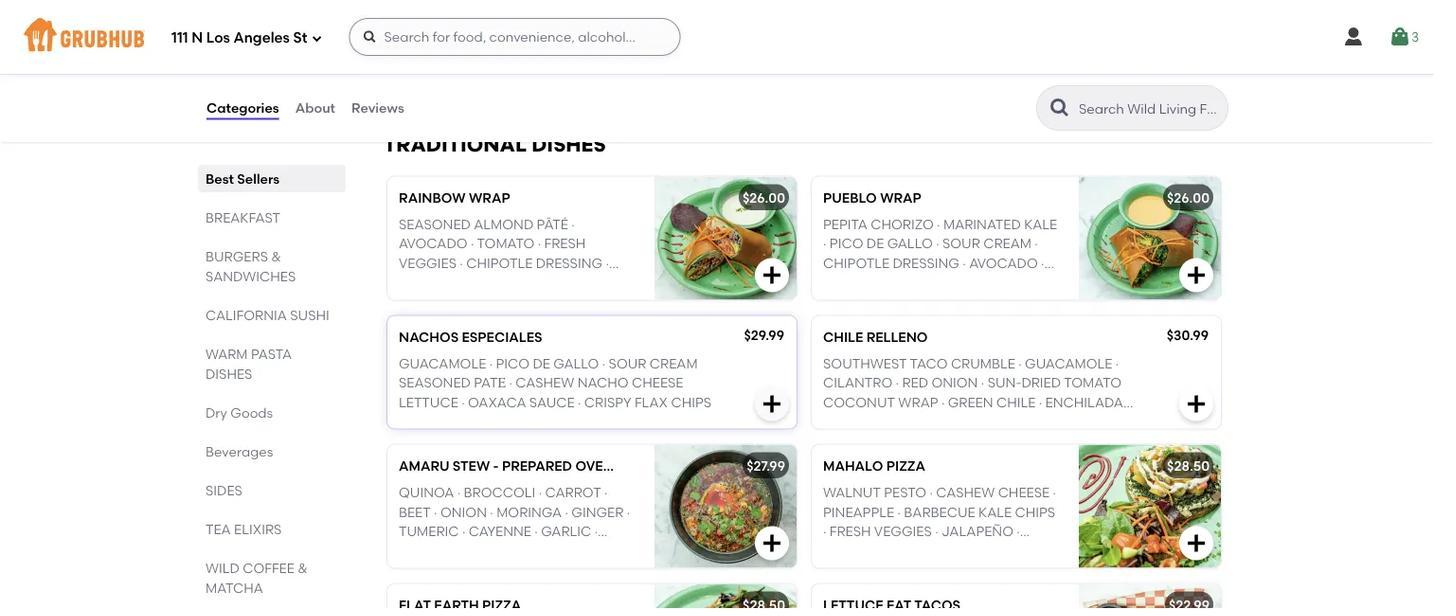 Task type: describe. For each thing, give the bounding box(es) containing it.
sun- inside seasoned almond pâté · avocado · tomato · fresh veggies · chipotle dressing · sun-dried tomato coconut wrap
[[399, 274, 433, 290]]

$29.99
[[744, 327, 785, 343]]

taco
[[910, 356, 948, 372]]

sun- inside pepita chorizo · marinated kale · pico de gallo · sour cream · chipotle dressing · avocado · sun-dried tomato coconut wrap
[[823, 274, 857, 290]]

burgers & sandwiches tab
[[206, 246, 338, 286]]

chile inside southwest taco crumble · guacamole · cilantro · red onion · sun-dried tomato coconut wrap · green chile · enchilada sauce · sour cream
[[997, 394, 1036, 410]]

dried inside pepita chorizo · marinated kale · pico de gallo · sour cream · chipotle dressing · avocado · sun-dried tomato coconut wrap
[[857, 274, 897, 290]]

veggies inside walnut pesto · cashew cheese · pineapple · barbecue kale chips · fresh veggies · jalapeño · mixed green salad
[[874, 523, 932, 539]]

carrot
[[545, 485, 601, 501]]

warm
[[206, 346, 248, 362]]

111 n los angeles st
[[171, 29, 307, 47]]

kale • bell pepper • tomato • avocado • red cabbage • walnut bits • pepitas • chipotle dressing button
[[388, 0, 797, 92]]

california
[[206, 307, 287, 323]]

avocado inside quinoa · broccoli · carrot · beet · onion · moringa · ginger · tumeric · cayenne · garlic · coco jerky · kale chips · avocado
[[399, 562, 468, 578]]

about
[[295, 100, 335, 116]]

mahalo pizza
[[823, 458, 926, 474]]

gallo inside the guacamole · pico de gallo · sour cream seasoned patе · cashew nacho cheese lettuce · oaxaca sauce · crispy flax chips
[[554, 356, 599, 372]]

dried inside seasoned almond pâté · avocado · tomato · fresh veggies · chipotle dressing · sun-dried tomato coconut wrap
[[433, 274, 472, 290]]

tomato up especiales
[[475, 274, 533, 290]]

burgers & sandwiches
[[206, 248, 296, 284]]

elixirs
[[234, 521, 282, 537]]

coco
[[399, 542, 443, 558]]

enchilada
[[1046, 394, 1124, 410]]

kale inside kale • bell pepper • tomato • avocado • red cabbage • walnut bits • pepitas • chipotle dressing
[[399, 9, 432, 25]]

rainbow wrap image
[[655, 177, 797, 300]]

coffee
[[243, 560, 295, 576]]

tumeric
[[399, 523, 459, 539]]

avocado inside pepita chorizo · marinated kale · pico de gallo · sour cream · chipotle dressing · avocado · sun-dried tomato coconut wrap
[[969, 255, 1038, 271]]

search icon image
[[1049, 97, 1072, 119]]

coconut inside seasoned almond pâté · avocado · tomato · fresh veggies · chipotle dressing · sun-dried tomato coconut wrap
[[536, 274, 608, 290]]

green inside southwest taco crumble · guacamole · cilantro · red onion · sun-dried tomato coconut wrap · green chile · enchilada sauce · sour cream
[[948, 394, 994, 410]]

best sellers tab
[[206, 169, 338, 189]]

cayenne
[[469, 523, 532, 539]]

cabbage
[[509, 28, 573, 44]]

breakfast tab
[[206, 207, 338, 227]]

sushi
[[290, 307, 330, 323]]

bell
[[444, 9, 475, 25]]

wrap up chorizo
[[880, 190, 922, 206]]

degrees
[[637, 458, 699, 474]]

traditional dishes
[[384, 132, 606, 156]]

stew
[[453, 458, 490, 474]]

pico inside the guacamole · pico de gallo · sour cream seasoned patе · cashew nacho cheese lettuce · oaxaca sauce · crispy flax chips
[[496, 356, 530, 372]]

matcha
[[206, 580, 263, 596]]

pepper
[[478, 9, 527, 25]]

chorizo
[[871, 216, 934, 233]]

main navigation navigation
[[0, 0, 1434, 74]]

southwest taco crumble · guacamole · cilantro · red onion · sun-dried tomato coconut wrap · green chile · enchilada sauce · sour cream
[[823, 356, 1124, 429]]

dry
[[206, 405, 227, 421]]

ginger
[[572, 504, 624, 520]]

tomato inside kale • bell pepper • tomato • avocado • red cabbage • walnut bits • pepitas • chipotle dressing
[[538, 9, 596, 25]]

especiales
[[462, 329, 543, 345]]

pueblo
[[823, 190, 877, 206]]

categories button
[[206, 74, 280, 142]]

cream inside the guacamole · pico de gallo · sour cream seasoned patе · cashew nacho cheese lettuce · oaxaca sauce · crispy flax chips
[[650, 356, 698, 372]]

0 horizontal spatial chile
[[823, 329, 863, 345]]

red inside southwest taco crumble · guacamole · cilantro · red onion · sun-dried tomato coconut wrap · green chile · enchilada sauce · sour cream
[[902, 375, 929, 391]]

Search Wild Living Foods search field
[[1077, 99, 1222, 117]]

beet
[[399, 504, 431, 520]]

onion inside quinoa · broccoli · carrot · beet · onion · moringa · ginger · tumeric · cayenne · garlic · coco jerky · kale chips · avocado
[[441, 504, 487, 520]]

sour inside the guacamole · pico de gallo · sour cream seasoned patе · cashew nacho cheese lettuce · oaxaca sauce · crispy flax chips
[[609, 356, 647, 372]]

los
[[206, 29, 230, 47]]

amaru stew - prepared over 118 degrees
[[399, 458, 699, 474]]

3 button
[[1389, 20, 1419, 54]]

-
[[493, 458, 499, 474]]

rainbow
[[399, 190, 466, 206]]

pâté
[[537, 216, 568, 233]]

pico inside pepita chorizo · marinated kale · pico de gallo · sour cream · chipotle dressing · avocado · sun-dried tomato coconut wrap
[[830, 236, 864, 252]]

pueblo wrap image
[[1079, 177, 1221, 300]]

lettuce eat tacos image
[[1079, 584, 1221, 609]]

crispy
[[584, 394, 632, 410]]

& inside wild coffee & matcha
[[298, 560, 308, 576]]

kale inside pepita chorizo · marinated kale · pico de gallo · sour cream · chipotle dressing · avocado · sun-dried tomato coconut wrap
[[1024, 216, 1058, 233]]

$26.00 for seasoned almond pâté · avocado · tomato · fresh veggies · chipotle dressing · sun-dried tomato coconut wrap
[[743, 190, 785, 206]]

dressing inside pepita chorizo · marinated kale · pico de gallo · sour cream · chipotle dressing · avocado · sun-dried tomato coconut wrap
[[893, 255, 960, 271]]

111
[[171, 29, 188, 47]]

goods
[[231, 405, 273, 421]]

$30.99
[[1167, 327, 1209, 343]]

kale • bell pepper • tomato • avocado • red cabbage • walnut bits • pepitas • chipotle dressing
[[399, 9, 630, 83]]

amaru
[[399, 458, 450, 474]]

pesto
[[884, 485, 927, 501]]

prepared
[[502, 458, 572, 474]]

jerky
[[446, 542, 487, 558]]

broccoli
[[464, 485, 536, 501]]

de inside the guacamole · pico de gallo · sour cream seasoned patе · cashew nacho cheese lettuce · oaxaca sauce · crispy flax chips
[[533, 356, 550, 372]]

seasoned almond pâté · avocado · tomato · fresh veggies · chipotle dressing · sun-dried tomato coconut wrap
[[399, 216, 609, 309]]

sides tab
[[206, 480, 338, 500]]

sour inside southwest taco crumble · guacamole · cilantro · red onion · sun-dried tomato coconut wrap · green chile · enchilada sauce · sour cream
[[878, 413, 916, 429]]

118
[[615, 458, 634, 474]]

nacho
[[578, 375, 629, 391]]

avocado inside kale • bell pepper • tomato • avocado • red cabbage • walnut bits • pepitas • chipotle dressing
[[399, 28, 468, 44]]

chips inside quinoa · broccoli · carrot · beet · onion · moringa · ginger · tumeric · cayenne · garlic · coco jerky · kale chips · avocado
[[533, 542, 574, 558]]

nachos
[[399, 329, 459, 345]]

avocado inside seasoned almond pâté · avocado · tomato · fresh veggies · chipotle dressing · sun-dried tomato coconut wrap
[[399, 236, 468, 252]]

over
[[575, 458, 612, 474]]

lettuce
[[399, 394, 458, 410]]

chips inside walnut pesto · cashew cheese · pineapple · barbecue kale chips · fresh veggies · jalapeño · mixed green salad
[[1015, 504, 1056, 520]]

wrap up the almond
[[469, 190, 510, 206]]

guacamole · pico de gallo · sour cream seasoned patе · cashew nacho cheese lettuce · oaxaca sauce · crispy flax chips
[[399, 356, 712, 410]]

chipotle inside kale • bell pepper • tomato • avocado • red cabbage • walnut bits • pepitas • chipotle dressing
[[563, 47, 630, 63]]

tea elixirs tab
[[206, 519, 338, 539]]

relleno
[[867, 329, 928, 345]]

sour inside pepita chorizo · marinated kale · pico de gallo · sour cream · chipotle dressing · avocado · sun-dried tomato coconut wrap
[[943, 236, 981, 252]]

svg image for seasoned almond pâté · avocado · tomato · fresh veggies · chipotle dressing · sun-dried tomato coconut wrap
[[761, 264, 784, 287]]

cream inside pepita chorizo · marinated kale · pico de gallo · sour cream · chipotle dressing · avocado · sun-dried tomato coconut wrap
[[984, 236, 1032, 252]]

guacamole inside southwest taco crumble · guacamole · cilantro · red onion · sun-dried tomato coconut wrap · green chile · enchilada sauce · sour cream
[[1025, 356, 1113, 372]]

warm pasta dishes tab
[[206, 344, 338, 384]]

warm pasta dishes
[[206, 346, 292, 382]]

pepita chorizo · marinated kale · pico de gallo · sour cream · chipotle dressing · avocado · sun-dried tomato coconut wrap
[[823, 216, 1058, 309]]

red inside kale • bell pepper • tomato • avocado • red cabbage • walnut bits • pepitas • chipotle dressing
[[479, 28, 505, 44]]

beverages tab
[[206, 442, 338, 461]]

wrap inside pepita chorizo · marinated kale · pico de gallo · sour cream · chipotle dressing · avocado · sun-dried tomato coconut wrap
[[823, 293, 863, 309]]



Task type: locate. For each thing, give the bounding box(es) containing it.
sauce inside the guacamole · pico de gallo · sour cream seasoned patе · cashew nacho cheese lettuce · oaxaca sauce · crispy flax chips
[[530, 394, 575, 410]]

sauce inside southwest taco crumble · guacamole · cilantro · red onion · sun-dried tomato coconut wrap · green chile · enchilada sauce · sour cream
[[823, 413, 869, 429]]

1 vertical spatial gallo
[[554, 356, 599, 372]]

1 vertical spatial chile
[[997, 394, 1036, 410]]

1 vertical spatial onion
[[441, 504, 487, 520]]

dressing down bits
[[399, 67, 466, 83]]

coconut down marinated
[[960, 274, 1033, 290]]

cilantro
[[823, 375, 893, 391]]

cream down marinated
[[984, 236, 1032, 252]]

garlic
[[541, 523, 591, 539]]

1 vertical spatial &
[[298, 560, 308, 576]]

patе
[[474, 375, 506, 391]]

sauce
[[530, 394, 575, 410], [823, 413, 869, 429]]

guacamole down nachos
[[399, 356, 486, 372]]

kale right marinated
[[1024, 216, 1058, 233]]

chips inside the guacamole · pico de gallo · sour cream seasoned patе · cashew nacho cheese lettuce · oaxaca sauce · crispy flax chips
[[671, 394, 712, 410]]

0 horizontal spatial sour
[[609, 356, 647, 372]]

0 horizontal spatial cheese
[[632, 375, 684, 391]]

2 horizontal spatial sour
[[943, 236, 981, 252]]

onion inside southwest taco crumble · guacamole · cilantro · red onion · sun-dried tomato coconut wrap · green chile · enchilada sauce · sour cream
[[932, 375, 978, 391]]

dressing inside kale • bell pepper • tomato • avocado • red cabbage • walnut bits • pepitas • chipotle dressing
[[399, 67, 466, 83]]

seasoned inside the guacamole · pico de gallo · sour cream seasoned patе · cashew nacho cheese lettuce · oaxaca sauce · crispy flax chips
[[399, 375, 471, 391]]

tomato inside southwest taco crumble · guacamole · cilantro · red onion · sun-dried tomato coconut wrap · green chile · enchilada sauce · sour cream
[[1064, 375, 1122, 391]]

sellers
[[237, 171, 280, 187]]

0 horizontal spatial guacamole
[[399, 356, 486, 372]]

dry goods
[[206, 405, 273, 421]]

tomato up cabbage at the top left of the page
[[538, 9, 596, 25]]

flax
[[635, 394, 668, 410]]

1 $26.00 from the left
[[743, 190, 785, 206]]

2 horizontal spatial cream
[[984, 236, 1032, 252]]

dried up nachos especiales
[[433, 274, 472, 290]]

cream
[[984, 236, 1032, 252], [650, 356, 698, 372], [919, 413, 967, 429]]

1 horizontal spatial red
[[902, 375, 929, 391]]

1 horizontal spatial dressing
[[536, 255, 603, 271]]

1 vertical spatial green
[[868, 542, 913, 558]]

dishes inside warm pasta dishes
[[206, 366, 252, 382]]

cheese
[[632, 375, 684, 391], [998, 485, 1050, 501]]

2 horizontal spatial coconut
[[960, 274, 1033, 290]]

mixed
[[823, 542, 865, 558]]

tea elixirs
[[206, 521, 282, 537]]

1 horizontal spatial chile
[[997, 394, 1036, 410]]

1 horizontal spatial onion
[[932, 375, 978, 391]]

chile
[[823, 329, 863, 345], [997, 394, 1036, 410]]

fresh
[[544, 236, 586, 252], [830, 523, 871, 539]]

svg image for pepita chorizo · marinated kale · pico de gallo · sour cream · chipotle dressing · avocado · sun-dried tomato coconut wrap
[[1185, 264, 1208, 287]]

1 vertical spatial de
[[533, 356, 550, 372]]

2 vertical spatial chips
[[533, 542, 574, 558]]

0 horizontal spatial coconut
[[536, 274, 608, 290]]

3
[[1412, 29, 1419, 45]]

1 horizontal spatial coconut
[[823, 394, 895, 410]]

tomato up relleno
[[900, 274, 957, 290]]

pueblo wrap
[[823, 190, 922, 206]]

0 vertical spatial fresh
[[544, 236, 586, 252]]

chipotle down cabbage at the top left of the page
[[563, 47, 630, 63]]

wrap up nachos
[[399, 293, 439, 309]]

1 horizontal spatial fresh
[[830, 523, 871, 539]]

walnut up pineapple
[[823, 485, 881, 501]]

wild coffee & matcha
[[206, 560, 308, 596]]

svg image
[[1342, 26, 1365, 48], [362, 29, 378, 45], [311, 33, 323, 44], [761, 393, 784, 416], [761, 532, 784, 555], [1185, 532, 1208, 555]]

1 horizontal spatial cheese
[[998, 485, 1050, 501]]

cashew inside the guacamole · pico de gallo · sour cream seasoned patе · cashew nacho cheese lettuce · oaxaca sauce · crispy flax chips
[[516, 375, 574, 391]]

mahalo
[[823, 458, 883, 474]]

1 vertical spatial red
[[902, 375, 929, 391]]

1 vertical spatial veggies
[[874, 523, 932, 539]]

1 horizontal spatial chips
[[671, 394, 712, 410]]

onion up jerky
[[441, 504, 487, 520]]

crumble
[[951, 356, 1016, 372]]

2 $26.00 from the left
[[1167, 190, 1210, 206]]

pasta
[[251, 346, 292, 362]]

sour
[[943, 236, 981, 252], [609, 356, 647, 372], [878, 413, 916, 429]]

avocado down coco
[[399, 562, 468, 578]]

0 horizontal spatial cashew
[[516, 375, 574, 391]]

tomato
[[538, 9, 596, 25], [477, 236, 535, 252], [475, 274, 533, 290], [900, 274, 957, 290], [1064, 375, 1122, 391]]

cashew inside walnut pesto · cashew cheese · pineapple · barbecue kale chips · fresh veggies · jalapeño · mixed green salad
[[936, 485, 995, 501]]

jalapeño
[[942, 523, 1014, 539]]

best sellers
[[206, 171, 280, 187]]

0 horizontal spatial walnut
[[399, 47, 457, 63]]

1 vertical spatial cream
[[650, 356, 698, 372]]

cream up flax
[[650, 356, 698, 372]]

onion
[[932, 375, 978, 391], [441, 504, 487, 520]]

wrap inside seasoned almond pâté · avocado · tomato · fresh veggies · chipotle dressing · sun-dried tomato coconut wrap
[[399, 293, 439, 309]]

tomato down the almond
[[477, 236, 535, 252]]

2 vertical spatial cream
[[919, 413, 967, 429]]

1 horizontal spatial cream
[[919, 413, 967, 429]]

0 vertical spatial veggies
[[399, 255, 457, 271]]

n
[[192, 29, 203, 47]]

de down chorizo
[[867, 236, 884, 252]]

0 horizontal spatial pico
[[496, 356, 530, 372]]

fresh inside walnut pesto · cashew cheese · pineapple · barbecue kale chips · fresh veggies · jalapeño · mixed green salad
[[830, 523, 871, 539]]

0 horizontal spatial dishes
[[206, 366, 252, 382]]

sour up pizza
[[878, 413, 916, 429]]

0 vertical spatial walnut
[[399, 47, 457, 63]]

gallo inside pepita chorizo · marinated kale · pico de gallo · sour cream · chipotle dressing · avocado · sun-dried tomato coconut wrap
[[887, 236, 933, 252]]

cream up pizza
[[919, 413, 967, 429]]

green inside walnut pesto · cashew cheese · pineapple · barbecue kale chips · fresh veggies · jalapeño · mixed green salad
[[868, 542, 913, 558]]

0 horizontal spatial chipotle
[[466, 255, 533, 271]]

1 vertical spatial dishes
[[206, 366, 252, 382]]

sauce right oaxaca
[[530, 394, 575, 410]]

1 horizontal spatial cashew
[[936, 485, 995, 501]]

0 horizontal spatial &
[[271, 248, 281, 264]]

cheese up jalapeño
[[998, 485, 1050, 501]]

sides
[[206, 482, 242, 498]]

salad
[[917, 542, 961, 558]]

0 horizontal spatial onion
[[441, 504, 487, 520]]

beverages
[[206, 443, 273, 460]]

coconut inside pepita chorizo · marinated kale · pico de gallo · sour cream · chipotle dressing · avocado · sun-dried tomato coconut wrap
[[960, 274, 1033, 290]]

gallo up 'nacho'
[[554, 356, 599, 372]]

dried up enchilada
[[1022, 375, 1061, 391]]

0 vertical spatial gallo
[[887, 236, 933, 252]]

guacamole inside the guacamole · pico de gallo · sour cream seasoned patе · cashew nacho cheese lettuce · oaxaca sauce · crispy flax chips
[[399, 356, 486, 372]]

1 horizontal spatial gallo
[[887, 236, 933, 252]]

walnut
[[399, 47, 457, 63], [823, 485, 881, 501]]

0 vertical spatial seasoned
[[399, 216, 471, 233]]

marinated
[[944, 216, 1021, 233]]

1 vertical spatial chips
[[1015, 504, 1056, 520]]

green
[[948, 394, 994, 410], [868, 542, 913, 558]]

1 horizontal spatial dried
[[857, 274, 897, 290]]

seasoned up lettuce
[[399, 375, 471, 391]]

1 horizontal spatial chipotle
[[563, 47, 630, 63]]

0 vertical spatial cream
[[984, 236, 1032, 252]]

0 horizontal spatial green
[[868, 542, 913, 558]]

$27.99
[[747, 458, 785, 474]]

1 vertical spatial fresh
[[830, 523, 871, 539]]

·
[[572, 216, 575, 233], [937, 216, 940, 233], [471, 236, 474, 252], [538, 236, 541, 252], [823, 236, 827, 252], [936, 236, 940, 252], [1035, 236, 1038, 252], [460, 255, 463, 271], [606, 255, 609, 271], [963, 255, 966, 271], [1041, 255, 1045, 271], [490, 356, 493, 372], [602, 356, 606, 372], [1019, 356, 1022, 372], [1116, 356, 1119, 372], [509, 375, 512, 391], [896, 375, 899, 391], [981, 375, 985, 391], [462, 394, 465, 410], [578, 394, 581, 410], [942, 394, 945, 410], [1039, 394, 1042, 410], [872, 413, 875, 429], [457, 485, 461, 501], [539, 485, 542, 501], [605, 485, 608, 501], [930, 485, 933, 501], [1053, 485, 1056, 501], [434, 504, 437, 520], [490, 504, 493, 520], [565, 504, 568, 520], [627, 504, 630, 520], [898, 504, 901, 520], [462, 523, 466, 539], [535, 523, 538, 539], [595, 523, 598, 539], [823, 523, 827, 539], [935, 523, 939, 539], [1017, 523, 1020, 539], [490, 542, 494, 558], [577, 542, 580, 558]]

1 horizontal spatial de
[[867, 236, 884, 252]]

0 vertical spatial cashew
[[516, 375, 574, 391]]

tomato up enchilada
[[1064, 375, 1122, 391]]

cheese inside the guacamole · pico de gallo · sour cream seasoned patе · cashew nacho cheese lettuce · oaxaca sauce · crispy flax chips
[[632, 375, 684, 391]]

0 horizontal spatial chips
[[533, 542, 574, 558]]

guacamole
[[399, 356, 486, 372], [1025, 356, 1113, 372]]

1 horizontal spatial dishes
[[532, 132, 606, 156]]

about button
[[294, 74, 336, 142]]

& up the sandwiches
[[271, 248, 281, 264]]

bits
[[460, 47, 488, 63]]

1 vertical spatial walnut
[[823, 485, 881, 501]]

1 horizontal spatial guacamole
[[1025, 356, 1113, 372]]

tea
[[206, 521, 231, 537]]

gallo down chorizo
[[887, 236, 933, 252]]

$26.00
[[743, 190, 785, 206], [1167, 190, 1210, 206]]

coconut inside southwest taco crumble · guacamole · cilantro · red onion · sun-dried tomato coconut wrap · green chile · enchilada sauce · sour cream
[[823, 394, 895, 410]]

chipotle inside seasoned almond pâté · avocado · tomato · fresh veggies · chipotle dressing · sun-dried tomato coconut wrap
[[466, 255, 533, 271]]

almond
[[474, 216, 534, 233]]

coconut down cilantro
[[823, 394, 895, 410]]

dried up chile relleno at the right bottom of page
[[857, 274, 897, 290]]

amaru stew - prepared over 118 degrees image
[[655, 445, 797, 568]]

california sushi tab
[[206, 305, 338, 325]]

$28.50
[[1167, 458, 1210, 474]]

1 horizontal spatial sauce
[[823, 413, 869, 429]]

pico
[[830, 236, 864, 252], [496, 356, 530, 372]]

walnut pesto · cashew cheese · pineapple · barbecue kale chips · fresh veggies · jalapeño · mixed green salad
[[823, 485, 1056, 558]]

walnut inside walnut pesto · cashew cheese · pineapple · barbecue kale chips · fresh veggies · jalapeño · mixed green salad
[[823, 485, 881, 501]]

2 horizontal spatial chips
[[1015, 504, 1056, 520]]

sun- down pepita
[[823, 274, 857, 290]]

2 vertical spatial sour
[[878, 413, 916, 429]]

green right mixed
[[868, 542, 913, 558]]

2 horizontal spatial dried
[[1022, 375, 1061, 391]]

0 horizontal spatial veggies
[[399, 255, 457, 271]]

veggies down pesto
[[874, 523, 932, 539]]

0 vertical spatial sour
[[943, 236, 981, 252]]

wrap
[[469, 190, 510, 206], [880, 190, 922, 206], [399, 293, 439, 309], [823, 293, 863, 309], [899, 394, 939, 410]]

0 horizontal spatial sauce
[[530, 394, 575, 410]]

flat earth pizza image
[[655, 584, 797, 609]]

1 horizontal spatial sour
[[878, 413, 916, 429]]

quinoa · broccoli · carrot · beet · onion · moringa · ginger · tumeric · cayenne · garlic · coco jerky · kale chips · avocado
[[399, 485, 630, 578]]

sour down marinated
[[943, 236, 981, 252]]

&
[[271, 248, 281, 264], [298, 560, 308, 576]]

dressing down pâté
[[536, 255, 603, 271]]

sour up 'nacho'
[[609, 356, 647, 372]]

sun-
[[399, 274, 433, 290], [823, 274, 857, 290], [988, 375, 1022, 391]]

2 horizontal spatial dressing
[[893, 255, 960, 271]]

veggies inside seasoned almond pâté · avocado · tomato · fresh veggies · chipotle dressing · sun-dried tomato coconut wrap
[[399, 255, 457, 271]]

1 vertical spatial pico
[[496, 356, 530, 372]]

pico down especiales
[[496, 356, 530, 372]]

0 horizontal spatial red
[[479, 28, 505, 44]]

fresh up mixed
[[830, 523, 871, 539]]

& inside burgers & sandwiches
[[271, 248, 281, 264]]

0 vertical spatial red
[[479, 28, 505, 44]]

dry goods tab
[[206, 403, 338, 423]]

sandwiches
[[206, 268, 296, 284]]

categories
[[207, 100, 279, 116]]

pizza
[[887, 458, 926, 474]]

chipotle down pepita
[[823, 255, 890, 271]]

red down pepper
[[479, 28, 505, 44]]

1 vertical spatial seasoned
[[399, 375, 471, 391]]

de down especiales
[[533, 356, 550, 372]]

dressing
[[399, 67, 466, 83], [536, 255, 603, 271], [893, 255, 960, 271]]

fresh inside seasoned almond pâté · avocado · tomato · fresh veggies · chipotle dressing · sun-dried tomato coconut wrap
[[544, 236, 586, 252]]

0 vertical spatial dishes
[[532, 132, 606, 156]]

0 horizontal spatial cream
[[650, 356, 698, 372]]

gallo
[[887, 236, 933, 252], [554, 356, 599, 372]]

kale up jalapeño
[[979, 504, 1012, 520]]

dishes
[[532, 132, 606, 156], [206, 366, 252, 382]]

dressing down chorizo
[[893, 255, 960, 271]]

breakfast
[[206, 209, 280, 226]]

1 vertical spatial cheese
[[998, 485, 1050, 501]]

pico down pepita
[[830, 236, 864, 252]]

pepita
[[823, 216, 868, 233]]

chipotle down the almond
[[466, 255, 533, 271]]

1 horizontal spatial veggies
[[874, 523, 932, 539]]

moringa
[[497, 504, 562, 520]]

avocado down bell at the left top of page
[[399, 28, 468, 44]]

onion down taco
[[932, 375, 978, 391]]

reviews button
[[351, 74, 405, 142]]

cashew up oaxaca
[[516, 375, 574, 391]]

0 vertical spatial &
[[271, 248, 281, 264]]

wild coffee & matcha tab
[[206, 558, 338, 598]]

chile down crumble
[[997, 394, 1036, 410]]

southwest
[[823, 356, 907, 372]]

0 vertical spatial green
[[948, 394, 994, 410]]

cheese up flax
[[632, 375, 684, 391]]

& right the coffee
[[298, 560, 308, 576]]

seasoned down rainbow
[[399, 216, 471, 233]]

quinoa
[[399, 485, 454, 501]]

angeles
[[234, 29, 290, 47]]

cashew up barbecue
[[936, 485, 995, 501]]

1 horizontal spatial green
[[948, 394, 994, 410]]

2 seasoned from the top
[[399, 375, 471, 391]]

wrap up chile relleno at the right bottom of page
[[823, 293, 863, 309]]

2 guacamole from the left
[[1025, 356, 1113, 372]]

guacamole up enchilada
[[1025, 356, 1113, 372]]

avocado down rainbow
[[399, 236, 468, 252]]

•
[[435, 9, 441, 25], [530, 9, 535, 25], [599, 9, 604, 25], [471, 28, 476, 44], [577, 28, 582, 44], [491, 47, 496, 63], [555, 47, 560, 63]]

cream inside southwest taco crumble · guacamole · cilantro · red onion · sun-dried tomato coconut wrap · green chile · enchilada sauce · sour cream
[[919, 413, 967, 429]]

svg image inside 3 button
[[1389, 26, 1412, 48]]

0 horizontal spatial dressing
[[399, 67, 466, 83]]

chile up the southwest
[[823, 329, 863, 345]]

reviews
[[352, 100, 404, 116]]

st
[[293, 29, 307, 47]]

pepitas
[[499, 47, 552, 63]]

dressing inside seasoned almond pâté · avocado · tomato · fresh veggies · chipotle dressing · sun-dried tomato coconut wrap
[[536, 255, 603, 271]]

1 horizontal spatial $26.00
[[1167, 190, 1210, 206]]

walnut inside kale • bell pepper • tomato • avocado • red cabbage • walnut bits • pepitas • chipotle dressing
[[399, 47, 457, 63]]

nachos especiales
[[399, 329, 543, 345]]

de inside pepita chorizo · marinated kale · pico de gallo · sour cream · chipotle dressing · avocado · sun-dried tomato coconut wrap
[[867, 236, 884, 252]]

oaxaca
[[468, 394, 526, 410]]

avocado down marinated
[[969, 255, 1038, 271]]

1 horizontal spatial pico
[[830, 236, 864, 252]]

0 vertical spatial chips
[[671, 394, 712, 410]]

kale inside quinoa · broccoli · carrot · beet · onion · moringa · ginger · tumeric · cayenne · garlic · coco jerky · kale chips · avocado
[[497, 542, 530, 558]]

avocado
[[399, 28, 468, 44], [399, 236, 468, 252], [969, 255, 1038, 271], [399, 562, 468, 578]]

0 vertical spatial de
[[867, 236, 884, 252]]

veggies down rainbow
[[399, 255, 457, 271]]

dried inside southwest taco crumble · guacamole · cilantro · red onion · sun-dried tomato coconut wrap · green chile · enchilada sauce · sour cream
[[1022, 375, 1061, 391]]

0 horizontal spatial de
[[533, 356, 550, 372]]

0 horizontal spatial sun-
[[399, 274, 433, 290]]

kale down cayenne at the left bottom of the page
[[497, 542, 530, 558]]

cheese inside walnut pesto · cashew cheese · pineapple · barbecue kale chips · fresh veggies · jalapeño · mixed green salad
[[998, 485, 1050, 501]]

chipotle
[[563, 47, 630, 63], [466, 255, 533, 271], [823, 255, 890, 271]]

0 horizontal spatial dried
[[433, 274, 472, 290]]

mahalo pizza image
[[1079, 445, 1221, 568]]

wrap inside southwest taco crumble · guacamole · cilantro · red onion · sun-dried tomato coconut wrap · green chile · enchilada sauce · sour cream
[[899, 394, 939, 410]]

0 horizontal spatial fresh
[[544, 236, 586, 252]]

walnut left bits
[[399, 47, 457, 63]]

sauce down cilantro
[[823, 413, 869, 429]]

Search for food, convenience, alcohol... search field
[[349, 18, 681, 56]]

1 guacamole from the left
[[399, 356, 486, 372]]

burgers
[[206, 248, 268, 264]]

kale inside walnut pesto · cashew cheese · pineapple · barbecue kale chips · fresh veggies · jalapeño · mixed green salad
[[979, 504, 1012, 520]]

0 vertical spatial sauce
[[530, 394, 575, 410]]

best
[[206, 171, 234, 187]]

0 vertical spatial cheese
[[632, 375, 684, 391]]

2 horizontal spatial chipotle
[[823, 255, 890, 271]]

pineapple
[[823, 504, 895, 520]]

seasoned inside seasoned almond pâté · avocado · tomato · fresh veggies · chipotle dressing · sun-dried tomato coconut wrap
[[399, 216, 471, 233]]

svg image
[[1389, 26, 1412, 48], [761, 264, 784, 287], [1185, 264, 1208, 287], [1185, 393, 1208, 416]]

sun- down crumble
[[988, 375, 1022, 391]]

wrap down taco
[[899, 394, 939, 410]]

chile relleno
[[823, 329, 928, 345]]

tomato inside pepita chorizo · marinated kale · pico de gallo · sour cream · chipotle dressing · avocado · sun-dried tomato coconut wrap
[[900, 274, 957, 290]]

1 horizontal spatial sun-
[[823, 274, 857, 290]]

fresh down pâté
[[544, 236, 586, 252]]

0 vertical spatial onion
[[932, 375, 978, 391]]

coconut down pâté
[[536, 274, 608, 290]]

sun- up nachos
[[399, 274, 433, 290]]

0 vertical spatial pico
[[830, 236, 864, 252]]

0 horizontal spatial $26.00
[[743, 190, 785, 206]]

chipotle image
[[655, 0, 797, 92]]

kale left bell at the left top of page
[[399, 9, 432, 25]]

1 vertical spatial cashew
[[936, 485, 995, 501]]

green down crumble
[[948, 394, 994, 410]]

svg image for southwest taco crumble · guacamole · cilantro · red onion · sun-dried tomato coconut wrap · green chile · enchilada sauce · sour cream
[[1185, 393, 1208, 416]]

chipotle inside pepita chorizo · marinated kale · pico de gallo · sour cream · chipotle dressing · avocado · sun-dried tomato coconut wrap
[[823, 255, 890, 271]]

1 vertical spatial sauce
[[823, 413, 869, 429]]

dishes up pâté
[[532, 132, 606, 156]]

barbecue
[[904, 504, 976, 520]]

dishes down warm
[[206, 366, 252, 382]]

0 horizontal spatial gallo
[[554, 356, 599, 372]]

2 horizontal spatial sun-
[[988, 375, 1022, 391]]

$26.00 for pepita chorizo · marinated kale · pico de gallo · sour cream · chipotle dressing · avocado · sun-dried tomato coconut wrap
[[1167, 190, 1210, 206]]

sun- inside southwest taco crumble · guacamole · cilantro · red onion · sun-dried tomato coconut wrap · green chile · enchilada sauce · sour cream
[[988, 375, 1022, 391]]

red down taco
[[902, 375, 929, 391]]

1 horizontal spatial &
[[298, 560, 308, 576]]

wild
[[206, 560, 240, 576]]

seasoned
[[399, 216, 471, 233], [399, 375, 471, 391]]

1 horizontal spatial walnut
[[823, 485, 881, 501]]

traditional
[[384, 132, 527, 156]]

1 vertical spatial sour
[[609, 356, 647, 372]]

veggies
[[399, 255, 457, 271], [874, 523, 932, 539]]

0 vertical spatial chile
[[823, 329, 863, 345]]

1 seasoned from the top
[[399, 216, 471, 233]]



Task type: vqa. For each thing, say whether or not it's contained in the screenshot.
2nd Saved restaurant "button" from the bottom of the page
no



